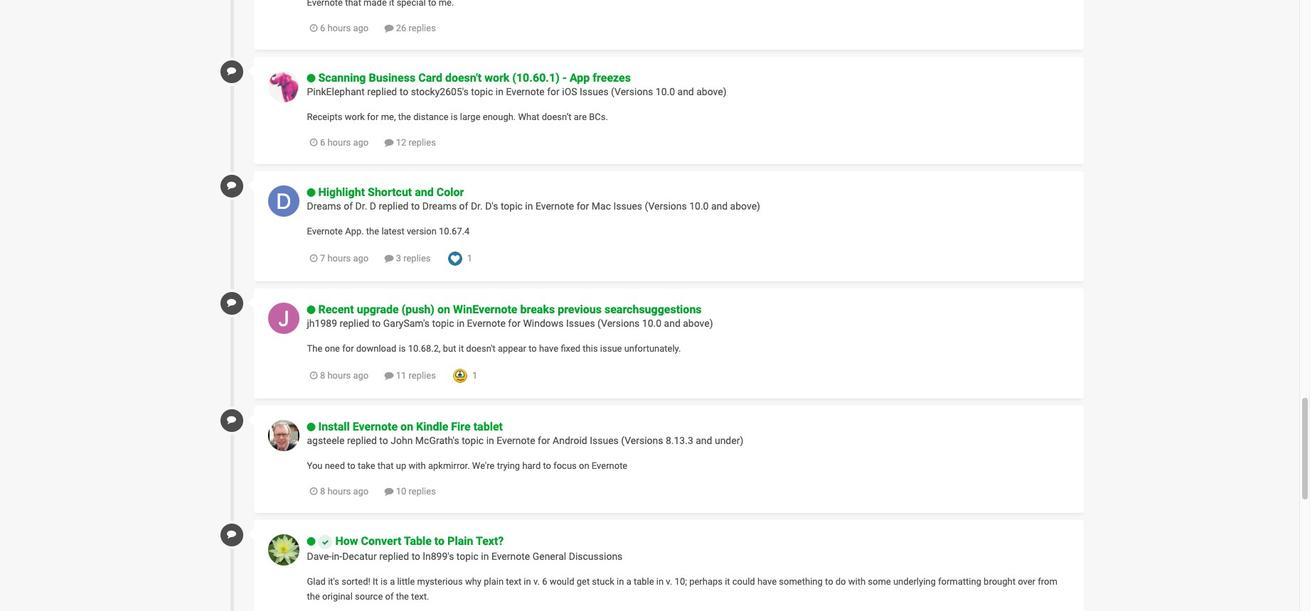 Task type: describe. For each thing, give the bounding box(es) containing it.
business
[[369, 71, 416, 84]]

tablet
[[474, 421, 503, 434]]

0 horizontal spatial with
[[409, 461, 426, 472]]

android
[[553, 436, 587, 447]]

what
[[518, 112, 540, 122]]

hours for scanning
[[328, 137, 351, 148]]

in-
[[332, 551, 342, 563]]

issues right mac
[[614, 201, 642, 212]]

of inside glad it's sorted! it is a little mysterious why plain text in v. 6 would get stuck in a table in v. 10; perhaps it could have something to do with some underlying formatting brought over from the original source of the text.
[[385, 592, 394, 603]]

to left take
[[347, 461, 356, 472]]

1 horizontal spatial work
[[485, 71, 510, 84]]

1 dreams of dr. d link from the left
[[307, 201, 376, 212]]

with inside glad it's sorted! it is a little mysterious why plain text in v. 6 would get stuck in a table in v. 10; perhaps it could have something to do with some underlying formatting brought over from the original source of the text.
[[849, 577, 866, 588]]

original
[[322, 592, 353, 603]]

8 for install evernote on kindle fire tablet
[[320, 487, 325, 497]]

large
[[460, 112, 481, 122]]

the down little
[[396, 592, 409, 603]]

you
[[307, 461, 323, 472]]

6 hours ago for 12 replies
[[320, 137, 369, 148]]

fixed
[[561, 344, 581, 354]]

john
[[391, 436, 413, 447]]

to down upgrade
[[372, 318, 381, 329]]

1 for color
[[467, 253, 472, 264]]

recent upgrade (push) on winevernote breaks previous searchsuggestions link
[[318, 303, 702, 317]]

mysterious
[[417, 577, 463, 588]]

table
[[404, 535, 432, 549]]

version
[[407, 226, 437, 237]]

is for topic
[[399, 344, 406, 354]]

hours for highlight
[[328, 253, 351, 264]]

11
[[396, 371, 406, 381]]

card
[[418, 71, 442, 84]]

appear
[[498, 344, 526, 354]]

6 inside glad it's sorted! it is a little mysterious why plain text in v. 6 would get stuck in a table in v. 10; perhaps it could have something to do with some underlying formatting brought over from the original source of the text.
[[542, 577, 547, 588]]

clock o image for scanning business card doesn't work (10.60.1) - app freezes
[[310, 138, 318, 147]]

10;
[[675, 577, 687, 588]]

upgrade
[[357, 303, 399, 317]]

ln899 link
[[423, 551, 448, 563]]

clock o image for install evernote on kindle fire tablet
[[310, 487, 318, 497]]

hard
[[522, 461, 541, 472]]

ago for shortcut
[[353, 253, 369, 264]]

comment image left pinkelephant image
[[227, 66, 236, 75]]

issues down previous on the left
[[566, 318, 595, 329]]

1 dreams from the left
[[307, 201, 341, 212]]

1 for on
[[472, 371, 478, 381]]

why
[[465, 577, 482, 588]]

for left mac
[[577, 201, 589, 212]]

scanning business card doesn't work (10.60.1) - app freezes link
[[318, 71, 631, 84]]

evernote up trying
[[497, 436, 535, 447]]

go to first unread post image for scanning business card doesn't work (10.60.1) - app freezes
[[307, 73, 316, 83]]

agsteele link
[[307, 436, 345, 447]]

winevernote
[[453, 303, 518, 317]]

table
[[634, 577, 654, 588]]

underlying
[[894, 577, 936, 588]]

how convert table to plain text?
[[333, 535, 504, 549]]

0 horizontal spatial work
[[345, 112, 365, 122]]

how convert table to plain text? link
[[318, 535, 504, 550]]

evernote general discussions link
[[492, 551, 623, 563]]

how
[[335, 535, 358, 549]]

(versions down freezes
[[611, 86, 653, 97]]

evernote down (10.60.1)
[[506, 86, 545, 97]]

color
[[437, 185, 464, 199]]

evernote app. the latest version 10.67.4
[[307, 226, 470, 237]]

previous
[[558, 303, 602, 317]]

for left the android
[[538, 436, 550, 447]]

2 vertical spatial on
[[579, 461, 590, 472]]

jh1989 link
[[307, 318, 337, 329]]

comment image inside '12 replies' link
[[385, 138, 394, 147]]

issues down app
[[580, 86, 609, 97]]

we're
[[472, 461, 495, 472]]

8 for recent upgrade (push) on winevernote breaks previous searchsuggestions
[[320, 371, 325, 381]]

need
[[325, 461, 345, 472]]

comment image for dave-in-decatur
[[227, 530, 236, 539]]

comment image for jh1989
[[227, 298, 236, 307]]

fire
[[451, 421, 471, 434]]

pinkelephant
[[307, 86, 365, 97]]

10.0 for recent upgrade (push) on winevernote breaks previous searchsuggestions
[[642, 318, 662, 329]]

some
[[868, 577, 891, 588]]

replies for and
[[404, 253, 431, 264]]

7 hours ago link
[[310, 253, 369, 264]]

breaks
[[520, 303, 555, 317]]

comment image for 6 hours ago
[[385, 23, 394, 33]]

12
[[396, 137, 406, 148]]

sorted!
[[342, 577, 371, 588]]

decatur
[[342, 551, 377, 563]]

jh1989
[[307, 318, 337, 329]]

6 hours ago link for 12 replies
[[310, 137, 369, 148]]

comment image for dreams of dr. d
[[227, 181, 236, 190]]

evernote for android issues (versions 8.13.3 and under) link
[[497, 436, 744, 447]]

brought
[[984, 577, 1016, 588]]

10.0 for scanning business card doesn't work (10.60.1) - app freezes
[[656, 86, 675, 97]]

dave-in-decatur link
[[307, 551, 377, 563]]

it inside glad it's sorted! it is a little mysterious why plain text in v. 6 would get stuck in a table in v. 10; perhaps it could have something to do with some underlying formatting brought over from the original source of the text.
[[725, 577, 730, 588]]

0 horizontal spatial of
[[344, 201, 353, 212]]

go to first unread post image for recent upgrade (push) on winevernote breaks previous searchsuggestions
[[307, 305, 316, 315]]

source
[[355, 592, 383, 603]]

ago for business
[[353, 137, 369, 148]]

scanning
[[318, 71, 366, 84]]

2 horizontal spatial is
[[451, 112, 458, 122]]

1 horizontal spatial on
[[438, 303, 450, 317]]

the right app.
[[366, 226, 379, 237]]

evernote for mac issues (versions 10.0 and above) link
[[536, 201, 761, 212]]

6 hours ago link for 26 replies
[[310, 23, 369, 33]]

install evernote on kindle fire tablet
[[318, 421, 503, 434]]

convert
[[361, 535, 401, 549]]

0 vertical spatial have
[[539, 344, 559, 354]]

stuck
[[592, 577, 615, 588]]

comment image inside the 10 replies link
[[385, 487, 394, 497]]

10.67.4
[[439, 226, 470, 237]]

replies for card
[[409, 137, 436, 148]]

one
[[325, 344, 340, 354]]

2 a from the left
[[627, 577, 632, 588]]

discussions
[[569, 551, 623, 563]]

are
[[574, 112, 587, 122]]

26 replies
[[394, 23, 436, 33]]

1 vertical spatial on
[[401, 421, 413, 434]]

go to first unread post image
[[307, 423, 316, 433]]

highlight shortcut and color link
[[318, 185, 464, 199]]

to down business at the left of page
[[400, 86, 408, 97]]

go to first unread post image for highlight shortcut and color
[[307, 188, 316, 198]]

replies for (push)
[[409, 371, 436, 381]]

above) for scanning business card doesn't work (10.60.1) - app freezes
[[697, 86, 727, 97]]

recent
[[318, 303, 354, 317]]

10 replies
[[394, 487, 436, 497]]

dreams of dr. d image
[[268, 185, 299, 217]]

comment image for 8 hours ago
[[385, 371, 394, 381]]

something
[[779, 577, 823, 588]]

plain
[[448, 535, 473, 549]]

freezes
[[593, 71, 631, 84]]

to up version
[[411, 201, 420, 212]]

dreams of dr. d replied to dreams of dr. d 's topic in evernote for mac issues (versions 10.0 and above)
[[307, 201, 761, 212]]

hours for install
[[328, 487, 351, 497]]

to right hard
[[543, 461, 551, 472]]

glad it's sorted! it is a little mysterious why plain text in v. 6 would get stuck in a table in v. 10; perhaps it could have something to do with some underlying formatting brought over from the original source of the text.
[[307, 577, 1058, 603]]

replied down convert
[[379, 551, 409, 563]]

the down "glad"
[[307, 592, 320, 603]]

-
[[563, 71, 567, 84]]



Task type: vqa. For each thing, say whether or not it's contained in the screenshot.
cannot
no



Task type: locate. For each thing, give the bounding box(es) containing it.
on right (push)
[[438, 303, 450, 317]]

3 go to first unread post image from the top
[[307, 305, 316, 315]]

12 replies link
[[385, 137, 436, 148]]

clock o image up the pinkelephant link
[[310, 23, 318, 33]]

have right could
[[758, 577, 777, 588]]

2 vertical spatial clock o image
[[310, 371, 318, 381]]

enough.
[[483, 112, 516, 122]]

0 vertical spatial on
[[438, 303, 450, 317]]

dave in decatur image
[[268, 535, 299, 566]]

0 vertical spatial 6
[[320, 23, 325, 33]]

ago for evernote
[[353, 487, 369, 497]]

26 replies link
[[385, 23, 436, 33]]

0 horizontal spatial v.
[[534, 577, 540, 588]]

2 6 hours ago link from the top
[[310, 137, 369, 148]]

1 horizontal spatial a
[[627, 577, 632, 588]]

6 down receipts
[[320, 137, 325, 148]]

0 vertical spatial 10.0
[[656, 86, 675, 97]]

to up ln899
[[435, 535, 445, 549]]

clock o image down receipts
[[310, 138, 318, 147]]

highlight
[[318, 185, 365, 199]]

0 vertical spatial is
[[451, 112, 458, 122]]

hours down need
[[328, 487, 351, 497]]

0 horizontal spatial is
[[381, 577, 388, 588]]

ago down app.
[[353, 253, 369, 264]]

text?
[[476, 535, 504, 549]]

1 8 hours ago link from the top
[[310, 371, 369, 381]]

evernote for ios issues (versions 10.0 and above) link
[[506, 86, 727, 97]]

comment image inside 11 replies link
[[385, 371, 394, 381]]

1 vertical spatial 8 hours ago link
[[310, 487, 369, 497]]

to left john in the left bottom of the page
[[379, 436, 388, 447]]

1 horizontal spatial of
[[385, 592, 394, 603]]

above)
[[697, 86, 727, 97], [730, 201, 761, 212], [683, 318, 713, 329]]

stocky2605 link
[[411, 86, 462, 97]]

0 vertical spatial 6 hours ago link
[[310, 23, 369, 33]]

1 vertical spatial 6 hours ago
[[320, 137, 369, 148]]

comment image left dave in decatur image
[[227, 530, 236, 539]]

stocky2605
[[411, 86, 462, 97]]

6 hours ago up scanning
[[320, 23, 369, 33]]

0 horizontal spatial it
[[459, 344, 464, 354]]

pinkelephant replied to stocky2605 's topic in evernote for ios issues (versions 10.0 and above)
[[307, 86, 727, 97]]

clock o image down the you
[[310, 487, 318, 497]]

2 dreams from the left
[[422, 201, 457, 212]]

is
[[451, 112, 458, 122], [399, 344, 406, 354], [381, 577, 388, 588]]

6 hours ago link down receipts
[[310, 137, 369, 148]]

2 vertical spatial above)
[[683, 318, 713, 329]]

recent upgrade (push) on winevernote breaks previous searchsuggestions
[[318, 303, 702, 317]]

up
[[396, 461, 406, 472]]

for left me,
[[367, 112, 379, 122]]

ago for upgrade
[[353, 371, 369, 381]]

hours down one
[[328, 371, 351, 381]]

but
[[443, 344, 456, 354]]

text
[[506, 577, 522, 588]]

clock o image inside 6 hours ago link
[[310, 138, 318, 147]]

jh1989 image
[[268, 303, 299, 334]]

from
[[1038, 577, 1058, 588]]

clock o image for recent upgrade (push) on winevernote breaks previous searchsuggestions
[[310, 371, 318, 381]]

2 clock o image from the top
[[310, 254, 318, 263]]

1 horizontal spatial is
[[399, 344, 406, 354]]

0 vertical spatial 6 hours ago
[[320, 23, 369, 33]]

plain
[[484, 577, 504, 588]]

clock o image
[[310, 23, 318, 33], [310, 254, 318, 263], [310, 371, 318, 381]]

0 horizontal spatial d
[[370, 201, 376, 212]]

replied down 'highlight shortcut and color'
[[379, 201, 409, 212]]

app.
[[345, 226, 364, 237]]

6 hours ago down receipts
[[320, 137, 369, 148]]

0 vertical spatial 8 hours ago link
[[310, 371, 369, 381]]

1 vertical spatial have
[[758, 577, 777, 588]]

1 vertical spatial above)
[[730, 201, 761, 212]]

2 clock o image from the top
[[310, 487, 318, 497]]

evernote down evernote for android issues (versions 8.13.3 and under) link
[[592, 461, 628, 472]]

1 horizontal spatial with
[[849, 577, 866, 588]]

1 vertical spatial doesn't
[[466, 344, 496, 354]]

v. right text at the left bottom
[[534, 577, 540, 588]]

comment image left 10
[[385, 487, 394, 497]]

comment image left jh1989 icon
[[227, 298, 236, 307]]

like image
[[447, 250, 464, 267]]

1 8 hours ago from the top
[[320, 371, 369, 381]]

is for ln899
[[381, 577, 388, 588]]

8 hours ago down need
[[320, 487, 369, 497]]

replies right '3' in the top of the page
[[404, 253, 431, 264]]

8 down the you
[[320, 487, 325, 497]]

focus
[[554, 461, 577, 472]]

dreams of dr. d link down highlight
[[307, 201, 376, 212]]

1 vertical spatial 6
[[320, 137, 325, 148]]

text.
[[411, 592, 429, 603]]

2 horizontal spatial of
[[459, 201, 468, 212]]

3 replies link
[[385, 253, 431, 264]]

hours for recent
[[328, 371, 351, 381]]

the one for download is 10.68.2, but it doesn't appear to have fixed this issue unfortunately.
[[307, 344, 681, 354]]

it
[[459, 344, 464, 354], [725, 577, 730, 588]]

8 hours ago link for recent
[[310, 371, 369, 381]]

1 vertical spatial it
[[725, 577, 730, 588]]

6 for 12 replies
[[320, 137, 325, 148]]

work right receipts
[[345, 112, 365, 122]]

clock o image down "the"
[[310, 371, 318, 381]]

2 v. from the left
[[666, 577, 673, 588]]

ago down take
[[353, 487, 369, 497]]

7
[[320, 253, 325, 264]]

8 hours ago link for install
[[310, 487, 369, 497]]

5 ago from the top
[[353, 487, 369, 497]]

0 vertical spatial 1
[[467, 253, 472, 264]]

garysam
[[383, 318, 423, 329]]

1 horizontal spatial have
[[758, 577, 777, 588]]

1 vertical spatial work
[[345, 112, 365, 122]]

clock o image
[[310, 138, 318, 147], [310, 487, 318, 497]]

1 go to first unread post image from the top
[[307, 73, 316, 83]]

pinkelephant link
[[307, 86, 365, 97]]

0 vertical spatial above)
[[697, 86, 727, 97]]

clock o image for highlight shortcut and color
[[310, 254, 318, 263]]

v. left 10; at the right bottom of page
[[666, 577, 673, 588]]

issues right the android
[[590, 436, 619, 447]]

d
[[370, 201, 376, 212], [485, 201, 492, 212]]

8 hours ago link down one
[[310, 371, 369, 381]]

work up pinkelephant replied to stocky2605 's topic in evernote for ios issues (versions 10.0 and above)
[[485, 71, 510, 84]]

issues
[[580, 86, 609, 97], [614, 201, 642, 212], [566, 318, 595, 329], [590, 436, 619, 447]]

2 hours from the top
[[328, 137, 351, 148]]

2 8 hours ago from the top
[[320, 487, 369, 497]]

1 vertical spatial 8 hours ago
[[320, 487, 369, 497]]

replied up take
[[347, 436, 377, 447]]

6 up scanning
[[320, 23, 325, 33]]

0 horizontal spatial have
[[539, 344, 559, 354]]

1 vertical spatial 6 hours ago link
[[310, 137, 369, 148]]

0 vertical spatial work
[[485, 71, 510, 84]]

1 vertical spatial 8
[[320, 487, 325, 497]]

8 hours ago for install
[[320, 487, 369, 497]]

1 right sad icon
[[472, 371, 478, 381]]

0 vertical spatial clock o image
[[310, 23, 318, 33]]

1 right like icon
[[467, 253, 472, 264]]

4 ago from the top
[[353, 371, 369, 381]]

8 hours ago link down need
[[310, 487, 369, 497]]

replies right 11
[[409, 371, 436, 381]]

to right "appear"
[[529, 344, 537, 354]]

replied for business
[[367, 86, 397, 97]]

3 clock o image from the top
[[310, 371, 318, 381]]

1 vertical spatial 1
[[472, 371, 478, 381]]

8 hours ago for recent
[[320, 371, 369, 381]]

dr.
[[355, 201, 367, 212], [471, 201, 483, 212]]

1 ago from the top
[[353, 23, 369, 33]]

you need to take that up with apkmirror.  we're trying hard to focus on evernote
[[307, 461, 628, 472]]

ago down download
[[353, 371, 369, 381]]

go to first unread post image up "jh1989" link
[[307, 305, 316, 315]]

mcgrath
[[415, 436, 453, 447]]

0 vertical spatial with
[[409, 461, 426, 472]]

2 dreams of dr. d link from the left
[[422, 201, 492, 212]]

highlight shortcut and color
[[318, 185, 464, 199]]

trying
[[497, 461, 520, 472]]

comment image left agsteele icon
[[227, 416, 236, 425]]

10 replies link
[[385, 487, 436, 497]]

8 hours ago down one
[[320, 371, 369, 381]]

distance
[[413, 112, 449, 122]]

formatting
[[938, 577, 982, 588]]

me,
[[381, 112, 396, 122]]

comment image left '3' in the top of the page
[[385, 254, 394, 263]]

1 vertical spatial 10.0
[[690, 201, 709, 212]]

get
[[577, 577, 590, 588]]

receipts
[[307, 112, 343, 122]]

hours down receipts
[[328, 137, 351, 148]]

little
[[397, 577, 415, 588]]

evernote left mac
[[536, 201, 574, 212]]

10.68.2,
[[408, 344, 441, 354]]

1 clock o image from the top
[[310, 138, 318, 147]]

evernote up text at the left bottom
[[492, 551, 530, 563]]

replied for upgrade
[[340, 318, 370, 329]]

3
[[396, 253, 401, 264]]

check image
[[322, 539, 329, 546]]

0 vertical spatial 8 hours ago
[[320, 371, 369, 381]]

replied for evernote
[[347, 436, 377, 447]]

6 left the would
[[542, 577, 547, 588]]

1 v. from the left
[[534, 577, 540, 588]]

to left do
[[825, 577, 834, 588]]

1 horizontal spatial dr.
[[471, 201, 483, 212]]

pinkelephant image
[[268, 71, 299, 102]]

have inside glad it's sorted! it is a little mysterious why plain text in v. 6 would get stuck in a table in v. 10; perhaps it could have something to do with some underlying formatting brought over from the original source of the text.
[[758, 577, 777, 588]]

(versions left "8.13.3"
[[621, 436, 663, 447]]

the right me,
[[398, 112, 411, 122]]

hours right 7
[[328, 253, 351, 264]]

2 vertical spatial 10.0
[[642, 318, 662, 329]]

1 horizontal spatial d
[[485, 201, 492, 212]]

of right the source
[[385, 592, 394, 603]]

dave-in-decatur replied to ln899 's topic in evernote general discussions
[[307, 551, 623, 563]]

1 horizontal spatial it
[[725, 577, 730, 588]]

1 hours from the top
[[328, 23, 351, 33]]

of down color
[[459, 201, 468, 212]]

8 hours ago
[[320, 371, 369, 381], [320, 487, 369, 497]]

sad image
[[452, 368, 469, 385]]

1 vertical spatial is
[[399, 344, 406, 354]]

8.13.3
[[666, 436, 693, 447]]

2 6 hours ago from the top
[[320, 137, 369, 148]]

evernote up john in the left bottom of the page
[[353, 421, 398, 434]]

(10.60.1)
[[512, 71, 560, 84]]

1 horizontal spatial dreams
[[422, 201, 457, 212]]

agsteele replied to john mcgrath 's topic in evernote for android issues (versions 8.13.3 and under)
[[307, 436, 744, 447]]

go to first unread post image right dreams of dr. d icon
[[307, 188, 316, 198]]

is inside glad it's sorted! it is a little mysterious why plain text in v. 6 would get stuck in a table in v. 10; perhaps it could have something to do with some underlying formatting brought over from the original source of the text.
[[381, 577, 388, 588]]

windows
[[523, 318, 564, 329]]

jh1989 replied to garysam 's topic in evernote for windows issues (versions 10.0 and above)
[[307, 318, 713, 329]]

1 8 from the top
[[320, 371, 325, 381]]

1 horizontal spatial dreams of dr. d link
[[422, 201, 492, 212]]

5 hours from the top
[[328, 487, 351, 497]]

's
[[462, 86, 469, 97], [492, 201, 498, 212], [423, 318, 430, 329], [453, 436, 459, 447], [448, 551, 454, 563]]

garysam link
[[383, 318, 423, 329]]

26
[[396, 23, 406, 33]]

perhaps
[[690, 577, 723, 588]]

6 hours ago link up scanning
[[310, 23, 369, 33]]

1 vertical spatial clock o image
[[310, 254, 318, 263]]

evernote down winevernote at the left
[[467, 318, 506, 329]]

2 d from the left
[[485, 201, 492, 212]]

0 vertical spatial 8
[[320, 371, 325, 381]]

6 hours ago for 26 replies
[[320, 23, 369, 33]]

4 hours from the top
[[328, 371, 351, 381]]

1 6 hours ago from the top
[[320, 23, 369, 33]]

receipts work for me, the distance is large enough. what doesn't are bcs.
[[307, 112, 608, 122]]

comment image left 26
[[385, 23, 394, 33]]

is right "it"
[[381, 577, 388, 588]]

(versions right mac
[[645, 201, 687, 212]]

under)
[[715, 436, 744, 447]]

the
[[398, 112, 411, 122], [366, 226, 379, 237], [307, 592, 320, 603], [396, 592, 409, 603]]

for down recent upgrade (push) on winevernote breaks previous searchsuggestions "link"
[[508, 318, 521, 329]]

a left table
[[627, 577, 632, 588]]

0 horizontal spatial dr.
[[355, 201, 367, 212]]

1 d from the left
[[370, 201, 376, 212]]

7 hours ago
[[320, 253, 369, 264]]

of down highlight
[[344, 201, 353, 212]]

it left could
[[725, 577, 730, 588]]

3 ago from the top
[[353, 253, 369, 264]]

for left ios
[[547, 86, 560, 97]]

comment image
[[385, 138, 394, 147], [227, 181, 236, 190], [227, 298, 236, 307], [385, 487, 394, 497], [227, 530, 236, 539]]

for right one
[[342, 344, 354, 354]]

ios
[[562, 86, 577, 97]]

ago left 12
[[353, 137, 369, 148]]

1 dr. from the left
[[355, 201, 367, 212]]

doesn't up stocky2605 link
[[445, 71, 482, 84]]

0 horizontal spatial on
[[401, 421, 413, 434]]

go to first unread post image
[[307, 73, 316, 83], [307, 188, 316, 198], [307, 305, 316, 315], [307, 537, 316, 547]]

it right but
[[459, 344, 464, 354]]

(versions up issue
[[598, 318, 640, 329]]

4 go to first unread post image from the top
[[307, 537, 316, 547]]

unfortunately.
[[624, 344, 681, 354]]

replies right 26
[[409, 23, 436, 33]]

replied down recent
[[340, 318, 370, 329]]

8 down "the"
[[320, 371, 325, 381]]

0 vertical spatial it
[[459, 344, 464, 354]]

to
[[400, 86, 408, 97], [411, 201, 420, 212], [372, 318, 381, 329], [529, 344, 537, 354], [379, 436, 388, 447], [347, 461, 356, 472], [543, 461, 551, 472], [435, 535, 445, 549], [412, 551, 421, 563], [825, 577, 834, 588]]

over
[[1018, 577, 1036, 588]]

agsteele image
[[268, 421, 299, 452]]

in
[[496, 86, 504, 97], [525, 201, 533, 212], [457, 318, 465, 329], [486, 436, 494, 447], [481, 551, 489, 563], [524, 577, 531, 588], [617, 577, 624, 588], [657, 577, 664, 588]]

2 vertical spatial 6
[[542, 577, 547, 588]]

2 horizontal spatial on
[[579, 461, 590, 472]]

app
[[570, 71, 590, 84]]

to inside glad it's sorted! it is a little mysterious why plain text in v. 6 would get stuck in a table in v. 10; perhaps it could have something to do with some underlying formatting brought over from the original source of the text.
[[825, 577, 834, 588]]

hours
[[328, 23, 351, 33], [328, 137, 351, 148], [328, 253, 351, 264], [328, 371, 351, 381], [328, 487, 351, 497]]

comment image for 7 hours ago
[[385, 254, 394, 263]]

is left large
[[451, 112, 458, 122]]

6 for 26 replies
[[320, 23, 325, 33]]

2 8 from the top
[[320, 487, 325, 497]]

evernote up 7
[[307, 226, 343, 237]]

on
[[438, 303, 450, 317], [401, 421, 413, 434], [579, 461, 590, 472]]

mac
[[592, 201, 611, 212]]

1 horizontal spatial v.
[[666, 577, 673, 588]]

2 vertical spatial is
[[381, 577, 388, 588]]

that
[[378, 461, 394, 472]]

searchsuggestions
[[605, 303, 702, 317]]

1 a from the left
[[390, 577, 395, 588]]

2 dr. from the left
[[471, 201, 483, 212]]

agsteele
[[307, 436, 345, 447]]

0 horizontal spatial dreams of dr. d link
[[307, 201, 376, 212]]

of
[[344, 201, 353, 212], [459, 201, 468, 212], [385, 592, 394, 603]]

dreams down color
[[422, 201, 457, 212]]

comment image inside 26 replies link
[[385, 23, 394, 33]]

1 vertical spatial clock o image
[[310, 487, 318, 497]]

0 horizontal spatial a
[[390, 577, 395, 588]]

v.
[[534, 577, 540, 588], [666, 577, 673, 588]]

it's
[[328, 577, 339, 588]]

comment image
[[385, 23, 394, 33], [227, 66, 236, 75], [385, 254, 394, 263], [385, 371, 394, 381], [227, 416, 236, 425]]

latest
[[382, 226, 405, 237]]

with right do
[[849, 577, 866, 588]]

go to first unread post image left 'check' image
[[307, 537, 316, 547]]

11 replies link
[[385, 371, 436, 381]]

doesn't right but
[[466, 344, 496, 354]]

a left little
[[390, 577, 395, 588]]

replies for on
[[409, 487, 436, 497]]

john mcgrath link
[[391, 436, 453, 447]]

above) for recent upgrade (push) on winevernote breaks previous searchsuggestions
[[683, 318, 713, 329]]

to down table
[[412, 551, 421, 563]]

2 ago from the top
[[353, 137, 369, 148]]

hours up scanning
[[328, 23, 351, 33]]

2 go to first unread post image from the top
[[307, 188, 316, 198]]

0 vertical spatial doesn't
[[445, 71, 482, 84]]

0 vertical spatial clock o image
[[310, 138, 318, 147]]

clock o image inside 7 hours ago link
[[310, 254, 318, 263]]

take
[[358, 461, 375, 472]]

2 8 hours ago link from the top
[[310, 487, 369, 497]]

3 hours from the top
[[328, 253, 351, 264]]

do
[[836, 577, 846, 588]]

have left fixed
[[539, 344, 559, 354]]

is left 10.68.2,
[[399, 344, 406, 354]]

with
[[409, 461, 426, 472], [849, 577, 866, 588]]

1 vertical spatial with
[[849, 577, 866, 588]]

0 horizontal spatial dreams
[[307, 201, 341, 212]]

1 clock o image from the top
[[310, 23, 318, 33]]

1 6 hours ago link from the top
[[310, 23, 369, 33]]

comment image inside 3 replies link
[[385, 254, 394, 263]]



